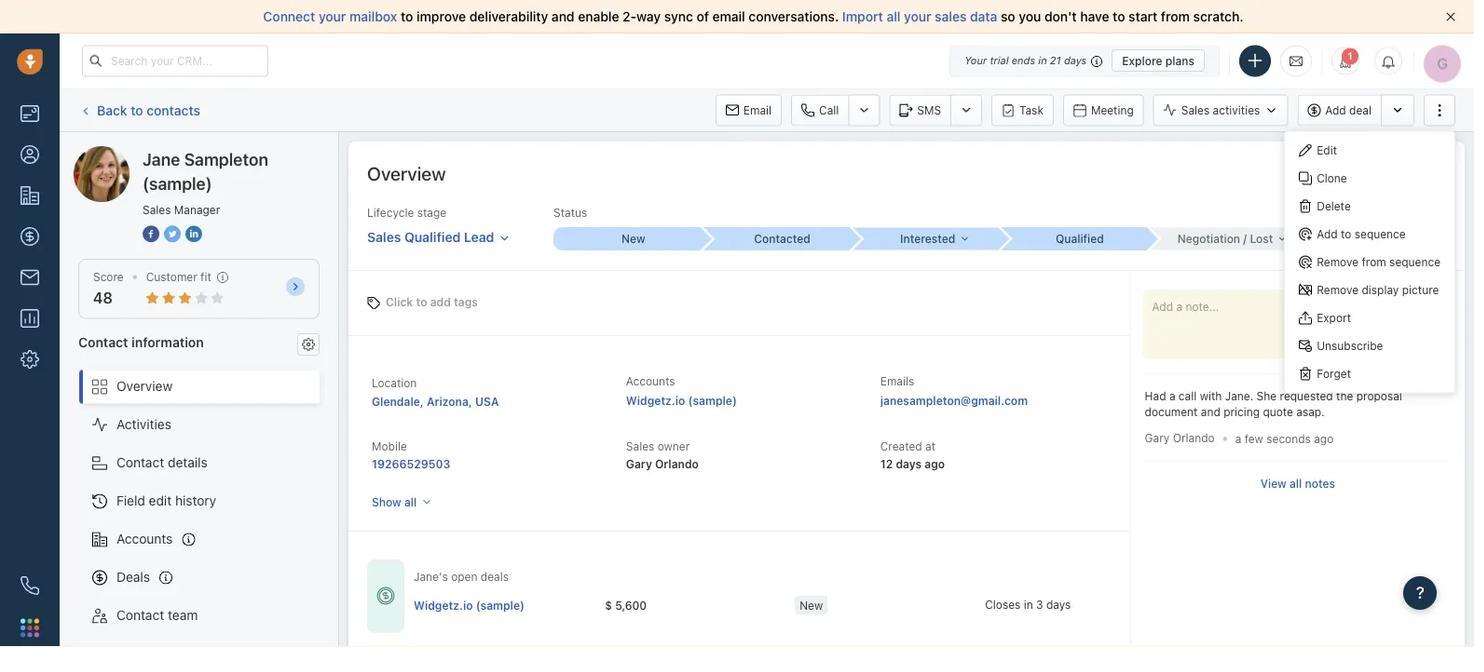 Task type: describe. For each thing, give the bounding box(es) containing it.
contact for contact information
[[78, 334, 128, 350]]

contact for contact details
[[117, 455, 164, 471]]

lead
[[464, 229, 495, 245]]

emails janesampleton@gmail.com
[[881, 375, 1028, 408]]

3
[[1037, 598, 1044, 611]]

$
[[605, 599, 612, 612]]

accounts for accounts widgetz.io (sample)
[[626, 375, 676, 388]]

sms
[[918, 104, 942, 117]]

1 horizontal spatial from
[[1362, 256, 1387, 269]]

arizona,
[[427, 395, 472, 408]]

0 vertical spatial gary
[[1145, 432, 1170, 445]]

edit
[[1317, 144, 1338, 157]]

1 horizontal spatial ago
[[1315, 432, 1334, 445]]

churned
[[1368, 233, 1415, 246]]

at
[[926, 440, 936, 454]]

$ 5,600
[[605, 599, 647, 612]]

0 vertical spatial days
[[1065, 55, 1087, 67]]

5,600
[[615, 599, 647, 612]]

janesampleton@gmail.com
[[881, 394, 1028, 408]]

days for created at 12 days ago
[[896, 458, 922, 471]]

to for back to contacts
[[131, 102, 143, 118]]

forget
[[1317, 368, 1352, 381]]

deals
[[117, 570, 150, 586]]

she
[[1257, 390, 1277, 403]]

trial
[[990, 55, 1009, 67]]

and inside "had a call with jane. she requested the proposal document and pricing quote asap."
[[1202, 406, 1221, 419]]

contact details
[[117, 455, 208, 471]]

sequence for add to sequence
[[1355, 228, 1406, 241]]

view all notes link
[[1261, 476, 1336, 492]]

activities
[[1213, 104, 1261, 117]]

jane's open deals
[[414, 571, 509, 584]]

owner
[[658, 440, 690, 454]]

new link
[[554, 228, 703, 251]]

0 vertical spatial orlando
[[1173, 432, 1215, 445]]

customize overview button
[[1303, 160, 1447, 186]]

contacts
[[147, 102, 200, 118]]

explore plans link
[[1112, 49, 1205, 72]]

don't
[[1045, 9, 1077, 24]]

location glendale, arizona, usa
[[372, 377, 499, 408]]

(sample) inside accounts widgetz.io (sample)
[[688, 394, 737, 408]]

contact information
[[78, 334, 204, 350]]

history
[[175, 494, 216, 509]]

(sample) up manager
[[211, 146, 264, 161]]

details
[[168, 455, 208, 471]]

glendale, arizona, usa link
[[372, 395, 499, 408]]

container_wx8msf4aqz5i3rn1 image
[[377, 588, 395, 606]]

sales qualified lead link
[[367, 221, 510, 247]]

your
[[965, 55, 987, 67]]

19266529503
[[372, 458, 451, 471]]

display
[[1362, 284, 1400, 297]]

0 vertical spatial widgetz.io (sample) link
[[626, 394, 737, 408]]

back to contacts link
[[78, 96, 201, 125]]

field edit history
[[117, 494, 216, 509]]

a inside "had a call with jane. she requested the proposal document and pricing quote asap."
[[1170, 390, 1176, 403]]

deal
[[1350, 104, 1372, 117]]

add for add deal
[[1326, 104, 1347, 117]]

explore plans
[[1123, 54, 1195, 67]]

1 horizontal spatial a
[[1236, 432, 1242, 445]]

interested button
[[851, 228, 1000, 250]]

2-
[[623, 9, 637, 24]]

export
[[1317, 312, 1352, 325]]

mobile
[[372, 440, 407, 454]]

jane sampleton (sample) up manager
[[143, 149, 268, 193]]

48 button
[[93, 290, 113, 307]]

negotiation / lost button
[[1149, 228, 1298, 250]]

add
[[430, 296, 451, 309]]

phone element
[[11, 568, 48, 605]]

negotiation / lost link
[[1149, 228, 1298, 250]]

sales qualified lead
[[367, 229, 495, 245]]

call
[[1179, 390, 1197, 403]]

enable
[[578, 9, 620, 24]]

negotiation / lost
[[1178, 233, 1274, 246]]

freshworks switcher image
[[21, 619, 39, 638]]

import all your sales data link
[[843, 9, 1001, 24]]

your trial ends in 21 days
[[965, 55, 1087, 67]]

sequence for remove from sequence
[[1390, 256, 1441, 269]]

pricing
[[1224, 406, 1260, 419]]

task button
[[992, 95, 1054, 126]]

in inside row
[[1024, 598, 1034, 611]]

mobile 19266529503
[[372, 440, 451, 471]]

view all notes
[[1261, 477, 1336, 490]]

jane inside jane sampleton (sample)
[[143, 149, 180, 169]]

created
[[881, 440, 923, 454]]

location
[[372, 377, 417, 390]]

have
[[1081, 9, 1110, 24]]

ends
[[1012, 55, 1036, 67]]

interested link
[[851, 228, 1000, 250]]

had
[[1145, 390, 1167, 403]]

asap.
[[1297, 406, 1325, 419]]

negotiation
[[1178, 233, 1241, 246]]

edit
[[149, 494, 172, 509]]

add to sequence
[[1317, 228, 1406, 241]]

jane sampleton (sample) down contacts
[[111, 146, 264, 161]]

deliverability
[[470, 9, 548, 24]]

0 horizontal spatial new
[[622, 233, 646, 246]]

won / churned
[[1335, 233, 1415, 246]]

few
[[1245, 432, 1264, 445]]

sms button
[[890, 95, 951, 126]]

call
[[820, 104, 839, 117]]

created at 12 days ago
[[881, 440, 945, 471]]

mng settings image
[[302, 338, 315, 351]]

Search your CRM... text field
[[82, 45, 268, 77]]

row containing closes in 3 days
[[414, 587, 1176, 625]]

/ for won
[[1362, 233, 1365, 246]]

add deal
[[1326, 104, 1372, 117]]

won
[[1335, 233, 1359, 246]]

/ for negotiation
[[1244, 233, 1247, 246]]

0 horizontal spatial widgetz.io
[[414, 599, 473, 612]]

contacted link
[[703, 228, 851, 251]]

emails
[[881, 375, 915, 388]]

0 horizontal spatial jane
[[111, 146, 140, 161]]

show
[[372, 496, 401, 509]]

customer
[[146, 271, 197, 284]]



Task type: vqa. For each thing, say whether or not it's contained in the screenshot.
LIST BOX
no



Task type: locate. For each thing, give the bounding box(es) containing it.
sales up facebook circled image
[[143, 203, 171, 216]]

phone image
[[21, 577, 39, 596]]

widgetz.io inside accounts widgetz.io (sample)
[[626, 394, 686, 408]]

widgetz.io (sample)
[[414, 599, 525, 612]]

remove for remove display picture
[[1317, 284, 1359, 297]]

2 vertical spatial contact
[[117, 608, 164, 624]]

gary inside sales owner gary orlando
[[626, 458, 652, 471]]

sales for sales activities
[[1182, 104, 1210, 117]]

1 your from the left
[[319, 9, 346, 24]]

ago
[[1315, 432, 1334, 445], [925, 458, 945, 471]]

janesampleton@gmail.com link
[[881, 392, 1028, 410]]

1 vertical spatial new
[[800, 599, 823, 612]]

1 vertical spatial add
[[1317, 228, 1338, 241]]

0 horizontal spatial in
[[1024, 598, 1034, 611]]

1 / from the left
[[1244, 233, 1247, 246]]

from
[[1162, 9, 1190, 24], [1362, 256, 1387, 269]]

all for show all
[[405, 496, 417, 509]]

of
[[697, 9, 709, 24]]

close image
[[1447, 12, 1456, 21]]

had a call with jane. she requested the proposal document and pricing quote asap.
[[1145, 390, 1403, 419]]

to for add to sequence
[[1342, 228, 1352, 241]]

ago down the at
[[925, 458, 945, 471]]

back
[[97, 102, 127, 118]]

gary orlando
[[1145, 432, 1215, 445]]

1 vertical spatial a
[[1236, 432, 1242, 445]]

1 vertical spatial accounts
[[117, 532, 173, 547]]

/
[[1244, 233, 1247, 246], [1362, 233, 1365, 246]]

days for closes in 3 days
[[1047, 598, 1071, 611]]

widgetz.io up owner
[[626, 394, 686, 408]]

send email image
[[1290, 53, 1303, 69]]

score
[[93, 271, 124, 284]]

2 horizontal spatial all
[[1290, 477, 1303, 490]]

add for add to sequence
[[1317, 228, 1338, 241]]

(sample) up owner
[[688, 394, 737, 408]]

(sample)
[[211, 146, 264, 161], [143, 173, 212, 193], [688, 394, 737, 408], [476, 599, 525, 612]]

remove down won
[[1317, 256, 1359, 269]]

scratch.
[[1194, 9, 1244, 24]]

remove from sequence
[[1317, 256, 1441, 269]]

0 horizontal spatial /
[[1244, 233, 1247, 246]]

accounts up owner
[[626, 375, 676, 388]]

sales left owner
[[626, 440, 655, 454]]

0 vertical spatial a
[[1170, 390, 1176, 403]]

(sample) inside jane sampleton (sample)
[[143, 173, 212, 193]]

and
[[552, 9, 575, 24], [1202, 406, 1221, 419]]

manager
[[174, 203, 220, 216]]

1 horizontal spatial new
[[800, 599, 823, 612]]

1 vertical spatial remove
[[1317, 284, 1359, 297]]

sales left activities
[[1182, 104, 1210, 117]]

days right 3
[[1047, 598, 1071, 611]]

your left sales
[[904, 9, 932, 24]]

0 vertical spatial new
[[622, 233, 646, 246]]

accounts widgetz.io (sample)
[[626, 375, 737, 408]]

all right import
[[887, 9, 901, 24]]

overview
[[367, 162, 446, 184], [117, 379, 173, 394]]

tags
[[454, 296, 478, 309]]

1 vertical spatial widgetz.io (sample) link
[[414, 597, 525, 613]]

from right start
[[1162, 9, 1190, 24]]

widgetz.io (sample) link up owner
[[626, 394, 737, 408]]

0 horizontal spatial a
[[1170, 390, 1176, 403]]

days down created
[[896, 458, 922, 471]]

orlando inside sales owner gary orlando
[[655, 458, 699, 471]]

in left 21
[[1039, 55, 1048, 67]]

sampleton
[[143, 146, 208, 161], [184, 149, 268, 169]]

1 vertical spatial and
[[1202, 406, 1221, 419]]

and left enable
[[552, 9, 575, 24]]

1 vertical spatial orlando
[[655, 458, 699, 471]]

sales for sales manager
[[143, 203, 171, 216]]

ago inside created at 12 days ago
[[925, 458, 945, 471]]

(sample) down deals
[[476, 599, 525, 612]]

to inside back to contacts link
[[131, 102, 143, 118]]

sales for sales qualified lead
[[367, 229, 401, 245]]

deals
[[481, 571, 509, 584]]

proposal
[[1357, 390, 1403, 403]]

delete
[[1317, 200, 1352, 213]]

0 vertical spatial widgetz.io
[[626, 394, 686, 408]]

all for view all notes
[[1290, 477, 1303, 490]]

contact down the activities
[[117, 455, 164, 471]]

1 vertical spatial days
[[896, 458, 922, 471]]

accounts inside accounts widgetz.io (sample)
[[626, 375, 676, 388]]

a
[[1170, 390, 1176, 403], [1236, 432, 1242, 445]]

2 remove from the top
[[1317, 284, 1359, 297]]

closes in 3 days
[[986, 598, 1071, 611]]

open
[[451, 571, 478, 584]]

fit
[[201, 271, 211, 284]]

1 horizontal spatial widgetz.io
[[626, 394, 686, 408]]

sales inside sales qualified lead link
[[367, 229, 401, 245]]

0 horizontal spatial ago
[[925, 458, 945, 471]]

row
[[414, 587, 1176, 625]]

1 vertical spatial all
[[1290, 477, 1303, 490]]

explore
[[1123, 54, 1163, 67]]

1 horizontal spatial in
[[1039, 55, 1048, 67]]

sales inside sales owner gary orlando
[[626, 440, 655, 454]]

remove up export
[[1317, 284, 1359, 297]]

0 vertical spatial from
[[1162, 9, 1190, 24]]

1 horizontal spatial gary
[[1145, 432, 1170, 445]]

2 / from the left
[[1362, 233, 1365, 246]]

contact down deals
[[117, 608, 164, 624]]

your left mailbox
[[319, 9, 346, 24]]

1 horizontal spatial overview
[[367, 162, 446, 184]]

notes
[[1306, 477, 1336, 490]]

add inside button
[[1326, 104, 1347, 117]]

jane down contacts
[[143, 149, 180, 169]]

qualified
[[405, 229, 461, 245], [1056, 233, 1105, 246]]

1 vertical spatial contact
[[117, 455, 164, 471]]

activities
[[117, 417, 171, 433]]

sales
[[1182, 104, 1210, 117], [143, 203, 171, 216], [367, 229, 401, 245], [626, 440, 655, 454]]

0 horizontal spatial all
[[405, 496, 417, 509]]

jane down back
[[111, 146, 140, 161]]

view
[[1261, 477, 1287, 490]]

team
[[168, 608, 198, 624]]

all right view in the right of the page
[[1290, 477, 1303, 490]]

twitter circled image
[[164, 224, 181, 244]]

21
[[1051, 55, 1062, 67]]

all inside view all notes link
[[1290, 477, 1303, 490]]

all right show
[[405, 496, 417, 509]]

0 vertical spatial and
[[552, 9, 575, 24]]

jane.
[[1226, 390, 1254, 403]]

quote
[[1264, 406, 1294, 419]]

the
[[1337, 390, 1354, 403]]

1 horizontal spatial orlando
[[1173, 432, 1215, 445]]

sales manager
[[143, 203, 220, 216]]

accounts for accounts
[[117, 532, 173, 547]]

linkedin circled image
[[186, 224, 202, 244]]

glendale,
[[372, 395, 424, 408]]

your
[[319, 9, 346, 24], [904, 9, 932, 24]]

add left deal
[[1326, 104, 1347, 117]]

call link
[[792, 95, 849, 126]]

1 horizontal spatial all
[[887, 9, 901, 24]]

days
[[1065, 55, 1087, 67], [896, 458, 922, 471], [1047, 598, 1071, 611]]

with
[[1200, 390, 1223, 403]]

0 vertical spatial sequence
[[1355, 228, 1406, 241]]

gary down accounts widgetz.io (sample)
[[626, 458, 652, 471]]

a left call
[[1170, 390, 1176, 403]]

stage
[[417, 206, 447, 220]]

picture
[[1403, 284, 1440, 297]]

0 vertical spatial in
[[1039, 55, 1048, 67]]

sales owner gary orlando
[[626, 440, 699, 471]]

unsubscribe
[[1317, 340, 1384, 353]]

/ right won
[[1362, 233, 1365, 246]]

1 horizontal spatial widgetz.io (sample) link
[[626, 394, 737, 408]]

0 horizontal spatial qualified
[[405, 229, 461, 245]]

improve
[[417, 9, 466, 24]]

(sample) up sales manager
[[143, 173, 212, 193]]

1 vertical spatial overview
[[117, 379, 173, 394]]

email
[[713, 9, 746, 24]]

1 horizontal spatial /
[[1362, 233, 1365, 246]]

remove
[[1317, 256, 1359, 269], [1317, 284, 1359, 297]]

2 vertical spatial days
[[1047, 598, 1071, 611]]

0 horizontal spatial orlando
[[655, 458, 699, 471]]

1 vertical spatial gary
[[626, 458, 652, 471]]

add down delete
[[1317, 228, 1338, 241]]

0 horizontal spatial gary
[[626, 458, 652, 471]]

12
[[881, 458, 893, 471]]

0 vertical spatial all
[[887, 9, 901, 24]]

contact for contact team
[[117, 608, 164, 624]]

orlando down document
[[1173, 432, 1215, 445]]

interested
[[901, 233, 956, 246]]

call button
[[792, 95, 849, 126]]

overview up lifecycle stage
[[367, 162, 446, 184]]

0 horizontal spatial and
[[552, 9, 575, 24]]

contacted
[[754, 233, 811, 246]]

widgetz.io (sample) link down open
[[414, 597, 525, 613]]

clone
[[1317, 172, 1348, 185]]

1 horizontal spatial accounts
[[626, 375, 676, 388]]

0 vertical spatial ago
[[1315, 432, 1334, 445]]

0 vertical spatial add
[[1326, 104, 1347, 117]]

0 vertical spatial accounts
[[626, 375, 676, 388]]

0 vertical spatial contact
[[78, 334, 128, 350]]

1 horizontal spatial your
[[904, 9, 932, 24]]

0 horizontal spatial from
[[1162, 9, 1190, 24]]

1 vertical spatial ago
[[925, 458, 945, 471]]

1 vertical spatial from
[[1362, 256, 1387, 269]]

1 vertical spatial sequence
[[1390, 256, 1441, 269]]

2 your from the left
[[904, 9, 932, 24]]

facebook circled image
[[143, 224, 159, 244]]

gary down document
[[1145, 432, 1170, 445]]

won / churned link
[[1298, 228, 1447, 250]]

seconds
[[1267, 432, 1312, 445]]

0 horizontal spatial your
[[319, 9, 346, 24]]

1 vertical spatial widgetz.io
[[414, 599, 473, 612]]

from down won / churned
[[1362, 256, 1387, 269]]

sequence
[[1355, 228, 1406, 241], [1390, 256, 1441, 269]]

sampleton down contacts
[[143, 146, 208, 161]]

contact down 48 on the top left
[[78, 334, 128, 350]]

days inside created at 12 days ago
[[896, 458, 922, 471]]

data
[[971, 9, 998, 24]]

ago down asap.
[[1315, 432, 1334, 445]]

to for click to add tags
[[416, 296, 427, 309]]

orlando
[[1173, 432, 1215, 445], [655, 458, 699, 471]]

1
[[1348, 50, 1354, 62]]

and down with
[[1202, 406, 1221, 419]]

overview up the activities
[[117, 379, 173, 394]]

orlando down owner
[[655, 458, 699, 471]]

0 vertical spatial overview
[[367, 162, 446, 184]]

contact team
[[117, 608, 198, 624]]

a left few on the right bottom of the page
[[1236, 432, 1242, 445]]

2 vertical spatial all
[[405, 496, 417, 509]]

1 remove from the top
[[1317, 256, 1359, 269]]

/ left "lost"
[[1244, 233, 1247, 246]]

score 48
[[93, 271, 124, 307]]

lifecycle stage
[[367, 206, 447, 220]]

sampleton up manager
[[184, 149, 268, 169]]

add deal button
[[1298, 95, 1382, 126]]

0 horizontal spatial overview
[[117, 379, 173, 394]]

in left 3
[[1024, 598, 1034, 611]]

0 vertical spatial remove
[[1317, 256, 1359, 269]]

accounts up deals
[[117, 532, 173, 547]]

0 horizontal spatial accounts
[[117, 532, 173, 547]]

sales down lifecycle
[[367, 229, 401, 245]]

1 horizontal spatial jane
[[143, 149, 180, 169]]

widgetz.io down jane's
[[414, 599, 473, 612]]

in
[[1039, 55, 1048, 67], [1024, 598, 1034, 611]]

1 horizontal spatial qualified
[[1056, 233, 1105, 246]]

1 vertical spatial in
[[1024, 598, 1034, 611]]

days right 21
[[1065, 55, 1087, 67]]

remove for remove from sequence
[[1317, 256, 1359, 269]]

1 horizontal spatial and
[[1202, 406, 1221, 419]]

0 horizontal spatial widgetz.io (sample) link
[[414, 597, 525, 613]]

information
[[132, 334, 204, 350]]

all
[[887, 9, 901, 24], [1290, 477, 1303, 490], [405, 496, 417, 509]]



